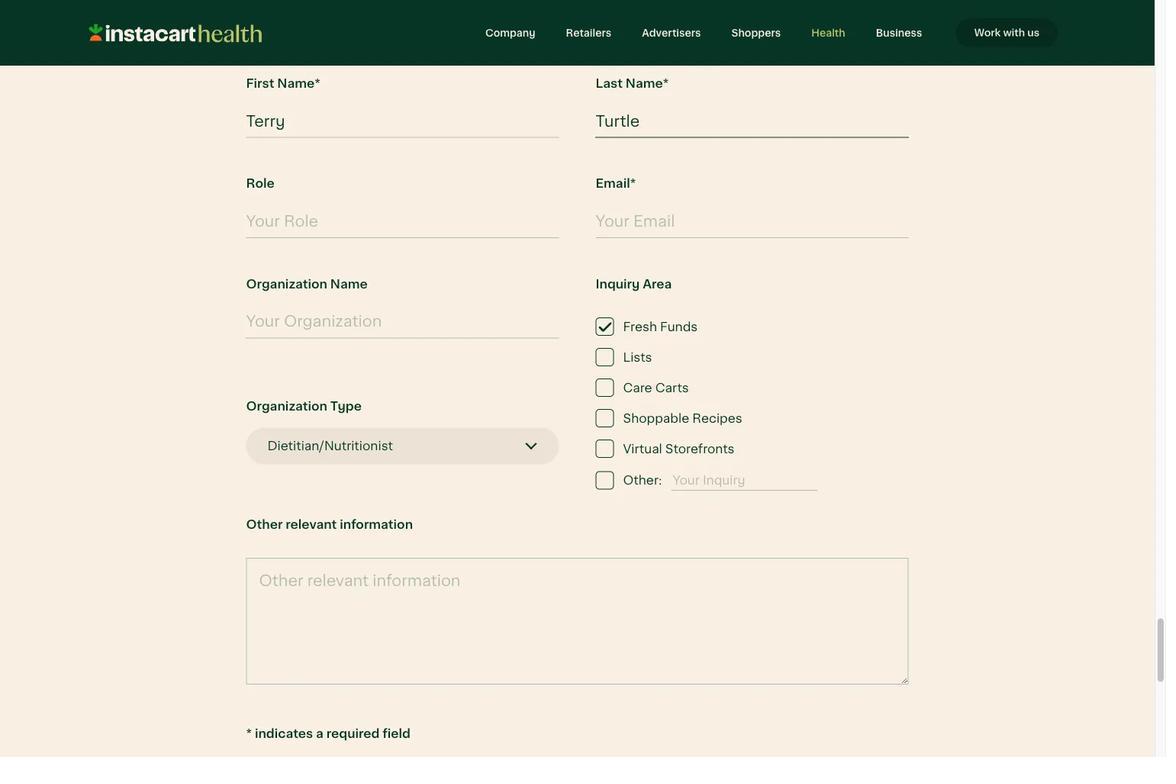 Task type: locate. For each thing, give the bounding box(es) containing it.
let's
[[246, 8, 326, 45]]

inquiry area
[[596, 278, 672, 291]]

shoppers button
[[716, 18, 796, 47]]

work with us link
[[956, 18, 1058, 47]]

fresh funds
[[623, 320, 698, 334]]

*
[[246, 728, 252, 741]]

role
[[246, 177, 275, 191]]

shoppable recipes
[[623, 412, 743, 425]]

name* right first
[[277, 77, 320, 90]]

last name*
[[596, 77, 669, 90]]

name*
[[277, 77, 320, 90], [626, 77, 669, 90]]

recipes
[[693, 412, 743, 425]]

last
[[596, 77, 623, 90]]

care
[[623, 381, 652, 395]]

area
[[643, 278, 672, 291]]

2 organization from the top
[[246, 400, 327, 413]]

1 horizontal spatial name*
[[626, 77, 669, 90]]

name* right last
[[626, 77, 669, 90]]

1 vertical spatial organization
[[246, 400, 327, 413]]

other:
[[623, 474, 662, 487]]

email*
[[596, 177, 636, 191]]

0 vertical spatial organization
[[246, 278, 327, 291]]

0 horizontal spatial name*
[[277, 77, 320, 90]]

Your Role text field
[[246, 205, 559, 239]]

* indicates a required field
[[246, 728, 411, 741]]

business button
[[861, 18, 938, 47]]

company button
[[470, 18, 551, 47]]

work
[[975, 27, 1001, 38]]

organization
[[246, 278, 327, 291], [246, 400, 327, 413]]

organization left type
[[246, 400, 327, 413]]

business
[[876, 27, 923, 38]]

name
[[330, 278, 368, 291]]

shoppable
[[623, 412, 689, 425]]

virtual
[[623, 442, 662, 456]]

2 name* from the left
[[626, 77, 669, 90]]

funds
[[660, 320, 698, 334]]

virtual storefronts
[[623, 442, 735, 456]]

organization type
[[246, 400, 362, 413]]

1 name* from the left
[[277, 77, 320, 90]]

health
[[812, 27, 846, 38]]

retailers button
[[551, 18, 627, 47]]

organization left "name"
[[246, 278, 327, 291]]

1 organization from the top
[[246, 278, 327, 291]]



Task type: describe. For each thing, give the bounding box(es) containing it.
together
[[425, 8, 573, 45]]

name* for first name*
[[277, 77, 320, 90]]

first
[[246, 77, 274, 90]]

advertisers
[[642, 27, 701, 38]]

company
[[485, 27, 536, 38]]

work with us
[[975, 27, 1040, 38]]

retailers
[[566, 27, 612, 38]]

indicates
[[255, 728, 313, 741]]

advertisers button
[[627, 18, 716, 47]]

Other relevant information text field
[[246, 558, 909, 685]]

care carts
[[623, 381, 689, 395]]

required
[[326, 728, 380, 741]]

lists
[[623, 351, 652, 364]]

first name*
[[246, 77, 320, 90]]

other
[[246, 518, 283, 531]]

other relevant information
[[246, 518, 413, 531]]

field
[[383, 728, 411, 741]]

Your Organization text field
[[246, 306, 559, 339]]

organization for organization name
[[246, 278, 327, 291]]

information
[[340, 518, 413, 531]]

relevant
[[286, 518, 337, 531]]

let's work together
[[246, 8, 573, 45]]

Your Email email field
[[596, 205, 909, 239]]

health button
[[796, 18, 861, 47]]

inquiry
[[596, 278, 640, 291]]

type
[[330, 400, 362, 413]]

a
[[316, 728, 324, 741]]

storefronts
[[666, 442, 735, 456]]

Your Last Name text field
[[596, 105, 909, 138]]

with
[[1003, 27, 1025, 38]]

carts
[[656, 381, 689, 395]]

us
[[1028, 27, 1040, 38]]

work
[[333, 8, 417, 45]]

organization for organization type
[[246, 400, 327, 413]]

shoppers
[[732, 27, 781, 38]]

name* for last name*
[[626, 77, 669, 90]]

fresh
[[623, 320, 657, 334]]

Your Inquiry field
[[671, 471, 817, 491]]

Your First Name text field
[[246, 105, 559, 138]]

organization name
[[246, 278, 368, 291]]



Task type: vqa. For each thing, say whether or not it's contained in the screenshot.
middle Cheese
no



